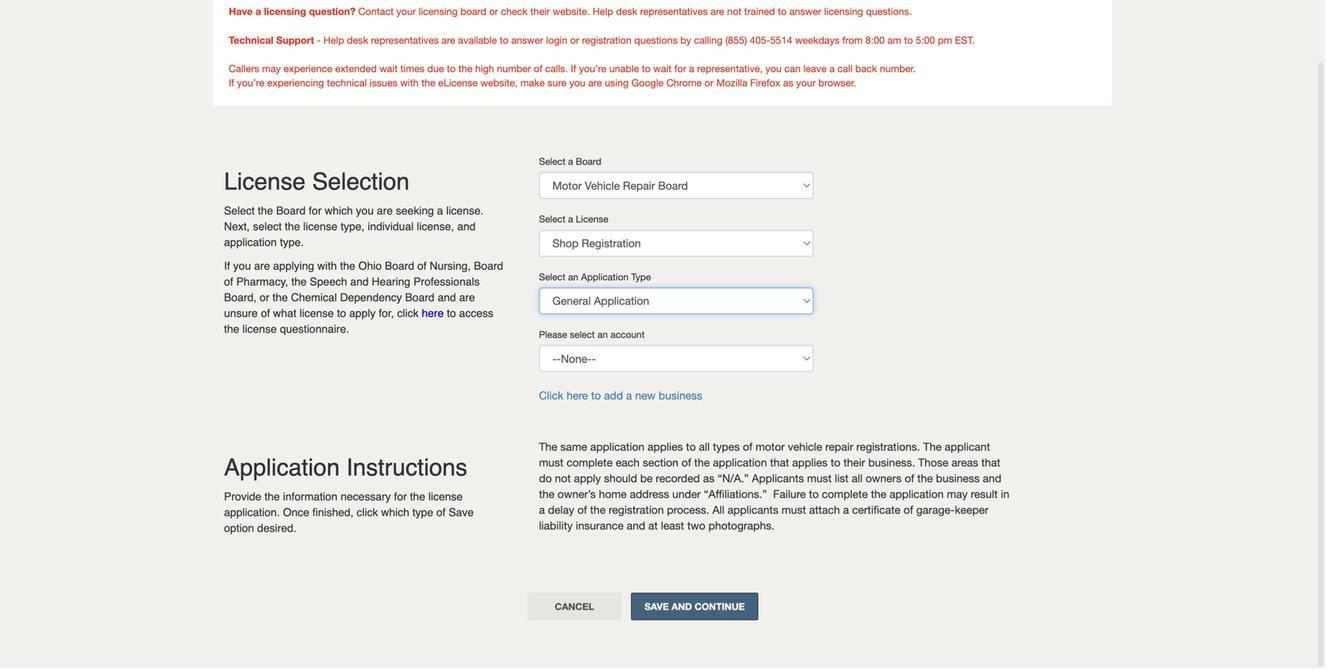 Task type: describe. For each thing, give the bounding box(es) containing it.
a right have
[[255, 6, 261, 17]]

you inside select the board for which you are seeking a license. next, select the license type, individual license, and application type.
[[356, 205, 374, 217]]

board up select a license
[[576, 156, 601, 167]]

account
[[611, 329, 645, 340]]

click inside provide the information necessary for the license application. once finished, click which type of save option desired.
[[357, 506, 378, 519]]

a inside select the board for which you are seeking a license. next, select the license type, individual license, and application type.
[[437, 205, 443, 217]]

1 vertical spatial if
[[229, 77, 234, 89]]

from
[[843, 35, 863, 46]]

1 vertical spatial an
[[598, 329, 608, 340]]

website.
[[553, 6, 590, 17]]

apply for should
[[574, 472, 601, 485]]

a left the delay
[[539, 504, 545, 517]]

their inside the same application applies to all types of motor vehicle repair registrations. the applicant must complete each section of the application that applies to their business. those areas that do not apply should be recorded as "n/a." applicants must list all owners of the business and the owner's home address under "affiliations."  failure to complete the application may result in a delay of the registration process. all applicants must attach a certificate of garage-keeper liability insurance and at least two photographs.
[[844, 456, 865, 469]]

recorded
[[656, 472, 700, 485]]

information
[[283, 491, 338, 503]]

leave
[[804, 63, 827, 75]]

vehicle
[[788, 441, 822, 454]]

1 horizontal spatial you're
[[579, 63, 607, 75]]

question?
[[309, 6, 356, 17]]

save
[[449, 506, 474, 519]]

are inside technical support - help desk representatives are available to answer login or registration questions by calling (855) 405-5514 weekdays from 8:00 am to 5:00 pm est.
[[442, 35, 455, 46]]

application up each
[[590, 441, 645, 454]]

for inside callers may experience extended wait times due to the high number of calls. if you're unable to wait for a representative, you can leave a call back number. if you're experiencing technical issues with the elicense website, make sure you are using google chrome or mozilla firefox as your browser.
[[674, 63, 686, 75]]

a right attach
[[843, 504, 849, 517]]

as inside callers may experience extended wait times due to the high number of calls. if you're unable to wait for a representative, you can leave a call back number. if you're experiencing technical issues with the elicense website, make sure you are using google chrome or mozilla firefox as your browser.
[[783, 77, 794, 89]]

professionals
[[414, 276, 480, 288]]

your inside callers may experience extended wait times due to the high number of calls. if you're unable to wait for a representative, you can leave a call back number. if you're experiencing technical issues with the elicense website, make sure you are using google chrome or mozilla firefox as your browser.
[[796, 77, 816, 89]]

elicense
[[438, 77, 478, 89]]

same
[[561, 441, 587, 454]]

select an application type
[[539, 272, 651, 283]]

the down due
[[421, 77, 435, 89]]

photographs.
[[709, 520, 775, 533]]

application inside select the board for which you are seeking a license. next, select the license type, individual license, and application type.
[[224, 236, 277, 249]]

section
[[643, 456, 679, 469]]

necessary
[[341, 491, 391, 503]]

the up "type."
[[285, 220, 300, 233]]

selection
[[312, 168, 410, 196]]

under
[[672, 488, 701, 501]]

of left nursing,
[[417, 260, 427, 273]]

have a licensing question? contact your licensing board or check their website. help desk representatives are not trained to answer licensing questions.
[[229, 6, 912, 17]]

types
[[713, 441, 740, 454]]

address
[[630, 488, 669, 501]]

login
[[546, 35, 567, 46]]

instructions
[[346, 454, 467, 482]]

by
[[681, 35, 691, 46]]

type.
[[280, 236, 304, 249]]

individual
[[368, 220, 414, 233]]

1 vertical spatial application
[[224, 454, 340, 482]]

a left call
[[829, 63, 835, 75]]

registration inside technical support - help desk representatives are available to answer login or registration questions by calling (855) 405-5514 weekdays from 8:00 am to 5:00 pm est.
[[582, 35, 632, 46]]

list
[[835, 472, 849, 485]]

license inside to access the license questionnaire.
[[242, 323, 277, 336]]

license inside select the board for which you are seeking a license. next, select the license type, individual license, and application type.
[[303, 220, 338, 233]]

the up certificate
[[871, 488, 887, 501]]

please
[[539, 329, 567, 340]]

applying
[[273, 260, 314, 273]]

applicant
[[945, 441, 990, 454]]

to inside the have a licensing question? contact your licensing board or check their website. help desk representatives are not trained to answer licensing questions.
[[778, 6, 787, 17]]

those
[[918, 456, 949, 469]]

0 vertical spatial an
[[568, 272, 579, 283]]

have
[[229, 6, 253, 17]]

motor
[[756, 441, 785, 454]]

or inside the have a licensing question? contact your licensing board or check their website. help desk representatives are not trained to answer licensing questions.
[[489, 6, 498, 17]]

are inside callers may experience extended wait times due to the high number of calls. if you're unable to wait for a representative, you can leave a call back number. if you're experiencing technical issues with the elicense website, make sure you are using google chrome or mozilla firefox as your browser.
[[588, 77, 602, 89]]

unable
[[609, 63, 639, 75]]

should
[[604, 472, 637, 485]]

0 horizontal spatial applies
[[648, 441, 683, 454]]

technical
[[229, 34, 273, 46]]

click
[[539, 389, 564, 402]]

which inside provide the information necessary for the license application. once finished, click which type of save option desired.
[[381, 506, 409, 519]]

to right am
[[904, 35, 913, 46]]

1 vertical spatial must
[[807, 472, 832, 485]]

applicants
[[728, 504, 779, 517]]

2 wait from the left
[[653, 63, 672, 75]]

to inside if you are applying with the ohio board of nursing, board of pharmacy, the speech and hearing professionals board, or the chemical dependency board and are unsure of what license to apply for, click
[[337, 307, 346, 320]]

access
[[459, 307, 494, 320]]

2 licensing from the left
[[419, 6, 458, 17]]

0 vertical spatial application
[[581, 272, 629, 283]]

the up type
[[410, 491, 425, 503]]

answer inside technical support - help desk representatives are available to answer login or registration questions by calling (855) 405-5514 weekdays from 8:00 am to 5:00 pm est.
[[511, 35, 543, 46]]

-
[[317, 35, 321, 46]]

board up here link
[[405, 291, 435, 304]]

application.
[[224, 506, 280, 519]]

1 horizontal spatial applies
[[792, 456, 828, 469]]

and inside select the board for which you are seeking a license. next, select the license type, individual license, and application type.
[[457, 220, 476, 233]]

type
[[412, 506, 433, 519]]

"affiliations."
[[704, 488, 767, 501]]

am
[[888, 35, 901, 46]]

the up application.
[[265, 491, 280, 503]]

the down those at right
[[917, 472, 933, 485]]

and up result
[[983, 472, 1002, 485]]

using
[[605, 77, 629, 89]]

board inside select the board for which you are seeking a license. next, select the license type, individual license, and application type.
[[276, 205, 306, 217]]

back
[[855, 63, 877, 75]]

what
[[273, 307, 296, 320]]

not inside the have a licensing question? contact your licensing board or check their website. help desk representatives are not trained to answer licensing questions.
[[727, 6, 742, 17]]

be
[[640, 472, 653, 485]]

once
[[283, 506, 309, 519]]

1 horizontal spatial complete
[[822, 488, 868, 501]]

please select an account
[[539, 329, 645, 340]]

the left ohio
[[340, 260, 355, 273]]

5514
[[770, 35, 792, 46]]

due
[[427, 63, 444, 75]]

speech
[[310, 276, 347, 288]]

owners
[[866, 472, 902, 485]]

of inside callers may experience extended wait times due to the high number of calls. if you're unable to wait for a representative, you can leave a call back number. if you're experiencing technical issues with the elicense website, make sure you are using google chrome or mozilla firefox as your browser.
[[534, 63, 542, 75]]

to inside to access the license questionnaire.
[[447, 307, 456, 320]]

1 horizontal spatial license
[[576, 214, 608, 225]]

support
[[276, 34, 314, 46]]

application up "n/a."
[[713, 456, 767, 469]]

select a license
[[539, 214, 608, 225]]

with inside callers may experience extended wait times due to the high number of calls. if you're unable to wait for a representative, you can leave a call back number. if you're experiencing technical issues with the elicense website, make sure you are using google chrome or mozilla firefox as your browser.
[[400, 77, 419, 89]]

or inside callers may experience extended wait times due to the high number of calls. if you're unable to wait for a representative, you can leave a call back number. if you're experiencing technical issues with the elicense website, make sure you are using google chrome or mozilla firefox as your browser.
[[705, 77, 714, 89]]

for inside provide the information necessary for the license application. once finished, click which type of save option desired.
[[394, 491, 407, 503]]

the down applying
[[291, 276, 307, 288]]

the inside to access the license questionnaire.
[[224, 323, 239, 336]]

board right nursing,
[[474, 260, 503, 273]]

to right available at the left top of the page
[[500, 35, 509, 46]]

mozilla
[[716, 77, 748, 89]]

board,
[[224, 291, 257, 304]]

do
[[539, 472, 552, 485]]

1 licensing from the left
[[264, 6, 306, 17]]

license selection
[[224, 168, 410, 196]]

high
[[475, 63, 494, 75]]

experiencing
[[267, 77, 324, 89]]

to access the license questionnaire.
[[224, 307, 494, 336]]

to up google
[[642, 63, 651, 75]]

in
[[1001, 488, 1010, 501]]

are inside select the board for which you are seeking a license. next, select the license type, individual license, and application type.
[[377, 205, 393, 217]]

applicants
[[752, 472, 804, 485]]

insurance
[[576, 520, 624, 533]]

to down repair
[[831, 456, 841, 469]]

at
[[648, 520, 658, 533]]

which inside select the board for which you are seeking a license. next, select the license type, individual license, and application type.
[[325, 205, 353, 217]]

application up garage-
[[890, 488, 944, 501]]

number.
[[880, 63, 916, 75]]

technical support - help desk representatives are available to answer login or registration questions by calling (855) 405-5514 weekdays from 8:00 am to 5:00 pm est.
[[229, 34, 975, 46]]

their inside the have a licensing question? contact your licensing board or check their website. help desk representatives are not trained to answer licensing questions.
[[530, 6, 550, 17]]

the up insurance
[[590, 504, 606, 517]]

apply for for,
[[349, 307, 376, 320]]

result
[[971, 488, 998, 501]]

provide
[[224, 491, 261, 503]]

to left add
[[591, 389, 601, 402]]

a right add
[[626, 389, 632, 402]]

to up attach
[[809, 488, 819, 501]]

the down do
[[539, 488, 555, 501]]



Task type: vqa. For each thing, say whether or not it's contained in the screenshot.
text field
no



Task type: locate. For each thing, give the bounding box(es) containing it.
0 horizontal spatial select
[[253, 220, 282, 233]]

repair
[[825, 441, 853, 454]]

1 horizontal spatial may
[[947, 488, 968, 501]]

or right board
[[489, 6, 498, 17]]

board
[[461, 6, 486, 17]]

representatives inside technical support - help desk representatives are available to answer login or registration questions by calling (855) 405-5514 weekdays from 8:00 am to 5:00 pm est.
[[371, 35, 439, 46]]

their
[[530, 6, 550, 17], [844, 456, 865, 469]]

3 licensing from the left
[[824, 6, 863, 17]]

0 horizontal spatial for
[[309, 205, 322, 217]]

for,
[[379, 307, 394, 320]]

0 horizontal spatial with
[[317, 260, 337, 273]]

license up the select an application type at the top left
[[576, 214, 608, 225]]

as down can
[[783, 77, 794, 89]]

0 horizontal spatial desk
[[347, 35, 368, 46]]

unsure
[[224, 307, 258, 320]]

license down unsure
[[242, 323, 277, 336]]

1 vertical spatial which
[[381, 506, 409, 519]]

1 vertical spatial here
[[567, 389, 588, 402]]

are up individual
[[377, 205, 393, 217]]

you up firefox
[[766, 63, 782, 75]]

may right callers
[[262, 63, 281, 75]]

license left type,
[[303, 220, 338, 233]]

select
[[539, 156, 566, 167], [224, 205, 255, 217], [539, 214, 566, 225], [539, 272, 566, 283]]

1 horizontal spatial as
[[783, 77, 794, 89]]

1 horizontal spatial licensing
[[419, 6, 458, 17]]

license.
[[446, 205, 484, 217]]

certificate
[[852, 504, 901, 517]]

1 vertical spatial applies
[[792, 456, 828, 469]]

0 vertical spatial registration
[[582, 35, 632, 46]]

1 horizontal spatial click
[[397, 307, 419, 320]]

if down callers
[[229, 77, 234, 89]]

0 horizontal spatial application
[[224, 454, 340, 482]]

chrome
[[667, 77, 702, 89]]

0 horizontal spatial must
[[539, 456, 564, 469]]

1 horizontal spatial apply
[[574, 472, 601, 485]]

0 horizontal spatial representatives
[[371, 35, 439, 46]]

2 horizontal spatial must
[[807, 472, 832, 485]]

1 horizontal spatial answer
[[790, 6, 822, 17]]

2 horizontal spatial licensing
[[824, 6, 863, 17]]

click here to add a new business
[[539, 389, 702, 402]]

you up type,
[[356, 205, 374, 217]]

home
[[599, 488, 627, 501]]

keeper
[[955, 504, 989, 517]]

and down ohio
[[350, 276, 369, 288]]

type,
[[341, 220, 365, 233]]

1 vertical spatial complete
[[822, 488, 868, 501]]

1 horizontal spatial an
[[598, 329, 608, 340]]

here down professionals
[[422, 307, 444, 320]]

0 horizontal spatial wait
[[380, 63, 398, 75]]

which
[[325, 205, 353, 217], [381, 506, 409, 519]]

answer left login
[[511, 35, 543, 46]]

hearing
[[372, 276, 410, 288]]

apply inside the same application applies to all types of motor vehicle repair registrations. the applicant must complete each section of the application that applies to their business. those areas that do not apply should be recorded as "n/a." applicants must list all owners of the business and the owner's home address under "affiliations."  failure to complete the application may result in a delay of the registration process. all applicants must attach a certificate of garage-keeper liability insurance and at least two photographs.
[[574, 472, 601, 485]]

make
[[521, 77, 545, 89]]

0 vertical spatial business
[[659, 389, 702, 402]]

are up pharmacy,
[[254, 260, 270, 273]]

type
[[631, 272, 651, 283]]

0 horizontal spatial business
[[659, 389, 702, 402]]

1 horizontal spatial for
[[394, 491, 407, 503]]

all
[[713, 504, 725, 517]]

click inside if you are applying with the ohio board of nursing, board of pharmacy, the speech and hearing professionals board, or the chemical dependency board and are unsure of what license to apply for, click
[[397, 307, 419, 320]]

1 vertical spatial registration
[[609, 504, 664, 517]]

of up board,
[[224, 276, 233, 288]]

1 vertical spatial desk
[[347, 35, 368, 46]]

questions.
[[866, 6, 912, 17]]

select for select the board for which you are seeking a license. next, select the license type, individual license, and application type.
[[224, 205, 255, 217]]

here right click
[[567, 389, 588, 402]]

1 vertical spatial with
[[317, 260, 337, 273]]

of left what
[[261, 307, 270, 320]]

your down leave
[[796, 77, 816, 89]]

a
[[255, 6, 261, 17], [689, 63, 695, 75], [829, 63, 835, 75], [568, 156, 573, 167], [437, 205, 443, 217], [568, 214, 573, 225], [626, 389, 632, 402], [539, 504, 545, 517], [843, 504, 849, 517]]

1 vertical spatial apply
[[574, 472, 601, 485]]

two
[[687, 520, 706, 533]]

as left "n/a."
[[703, 472, 715, 485]]

1 vertical spatial help
[[324, 35, 344, 46]]

attach
[[809, 504, 840, 517]]

select up "type."
[[253, 220, 282, 233]]

0 vertical spatial their
[[530, 6, 550, 17]]

the down license selection
[[258, 205, 273, 217]]

option
[[224, 522, 254, 535]]

1 vertical spatial click
[[357, 506, 378, 519]]

1 vertical spatial answer
[[511, 35, 543, 46]]

representative,
[[697, 63, 763, 75]]

for inside select the board for which you are seeking a license. next, select the license type, individual license, and application type.
[[309, 205, 322, 217]]

call
[[838, 63, 853, 75]]

select for select a board
[[539, 156, 566, 167]]

representatives inside the have a licensing question? contact your licensing board or check their website. help desk representatives are not trained to answer licensing questions.
[[640, 6, 708, 17]]

"n/a."
[[718, 472, 749, 485]]

to
[[778, 6, 787, 17], [500, 35, 509, 46], [904, 35, 913, 46], [447, 63, 456, 75], [642, 63, 651, 75], [337, 307, 346, 320], [447, 307, 456, 320], [591, 389, 601, 402], [686, 441, 696, 454], [831, 456, 841, 469], [809, 488, 819, 501]]

the up the elicense
[[459, 63, 473, 75]]

browser.
[[819, 77, 856, 89]]

licensing up from
[[824, 6, 863, 17]]

of left garage-
[[904, 504, 913, 517]]

0 horizontal spatial an
[[568, 272, 579, 283]]

help
[[593, 6, 613, 17], [324, 35, 344, 46]]

not right do
[[555, 472, 571, 485]]

you
[[766, 63, 782, 75], [569, 77, 586, 89], [356, 205, 374, 217], [233, 260, 251, 273]]

the up recorded
[[694, 456, 710, 469]]

1 the from the left
[[539, 441, 557, 454]]

are inside the have a licensing question? contact your licensing board or check their website. help desk representatives are not trained to answer licensing questions.
[[711, 6, 725, 17]]

1 vertical spatial select
[[570, 329, 595, 340]]

process.
[[667, 504, 709, 517]]

0 vertical spatial all
[[699, 441, 710, 454]]

desk inside the have a licensing question? contact your licensing board or check their website. help desk representatives are not trained to answer licensing questions.
[[616, 6, 637, 17]]

to up recorded
[[686, 441, 696, 454]]

2 horizontal spatial for
[[674, 63, 686, 75]]

or inside technical support - help desk representatives are available to answer login or registration questions by calling (855) 405-5514 weekdays from 8:00 am to 5:00 pm est.
[[570, 35, 579, 46]]

select for select an application type
[[539, 272, 566, 283]]

0 horizontal spatial that
[[770, 456, 789, 469]]

0 vertical spatial if
[[571, 63, 576, 75]]

license inside provide the information necessary for the license application. once finished, click which type of save option desired.
[[428, 491, 463, 503]]

all left types
[[699, 441, 710, 454]]

check
[[501, 6, 528, 17]]

0 vertical spatial license
[[224, 168, 306, 196]]

must left attach
[[782, 504, 806, 517]]

click
[[397, 307, 419, 320], [357, 506, 378, 519]]

1 vertical spatial all
[[852, 472, 863, 485]]

license inside if you are applying with the ohio board of nursing, board of pharmacy, the speech and hearing professionals board, or the chemical dependency board and are unsure of what license to apply for, click
[[300, 307, 334, 320]]

the up those at right
[[923, 441, 942, 454]]

applies
[[648, 441, 683, 454], [792, 456, 828, 469]]

or down pharmacy,
[[260, 291, 269, 304]]

as inside the same application applies to all types of motor vehicle repair registrations. the applicant must complete each section of the application that applies to their business. those areas that do not apply should be recorded as "n/a." applicants must list all owners of the business and the owner's home address under "affiliations."  failure to complete the application may result in a delay of the registration process. all applicants must attach a certificate of garage-keeper liability insurance and at least two photographs.
[[703, 472, 715, 485]]

0 vertical spatial desk
[[616, 6, 637, 17]]

owner's
[[558, 488, 596, 501]]

or inside if you are applying with the ohio board of nursing, board of pharmacy, the speech and hearing professionals board, or the chemical dependency board and are unsure of what license to apply for, click
[[260, 291, 269, 304]]

their up the list
[[844, 456, 865, 469]]

liability
[[539, 520, 573, 533]]

0 vertical spatial may
[[262, 63, 281, 75]]

if inside if you are applying with the ohio board of nursing, board of pharmacy, the speech and hearing professionals board, or the chemical dependency board and are unsure of what license to apply for, click
[[224, 260, 230, 273]]

0 vertical spatial which
[[325, 205, 353, 217]]

and
[[457, 220, 476, 233], [350, 276, 369, 288], [438, 291, 456, 304], [983, 472, 1002, 485], [627, 520, 645, 533]]

select inside select the board for which you are seeking a license. next, select the license type, individual license, and application type.
[[224, 205, 255, 217]]

help inside the have a licensing question? contact your licensing board or check their website. help desk representatives are not trained to answer licensing questions.
[[593, 6, 613, 17]]

desk up extended
[[347, 35, 368, 46]]

license up save
[[428, 491, 463, 503]]

business inside the same application applies to all types of motor vehicle repair registrations. the applicant must complete each section of the application that applies to their business. those areas that do not apply should be recorded as "n/a." applicants must list all owners of the business and the owner's home address under "affiliations."  failure to complete the application may result in a delay of the registration process. all applicants must attach a certificate of garage-keeper liability insurance and at least two photographs.
[[936, 472, 980, 485]]

here link
[[422, 307, 444, 320]]

for down instructions
[[394, 491, 407, 503]]

desk inside technical support - help desk representatives are available to answer login or registration questions by calling (855) 405-5514 weekdays from 8:00 am to 5:00 pm est.
[[347, 35, 368, 46]]

you inside if you are applying with the ohio board of nursing, board of pharmacy, the speech and hearing professionals board, or the chemical dependency board and are unsure of what license to apply for, click
[[233, 260, 251, 273]]

if up board,
[[224, 260, 230, 273]]

and down professionals
[[438, 291, 456, 304]]

1 horizontal spatial that
[[982, 456, 1001, 469]]

1 horizontal spatial not
[[727, 6, 742, 17]]

0 horizontal spatial their
[[530, 6, 550, 17]]

least
[[661, 520, 684, 533]]

complete down same
[[567, 456, 613, 469]]

0 vertical spatial help
[[593, 6, 613, 17]]

your right contact
[[396, 6, 416, 17]]

0 horizontal spatial may
[[262, 63, 281, 75]]

all
[[699, 441, 710, 454], [852, 472, 863, 485]]

the down unsure
[[224, 323, 239, 336]]

business.
[[868, 456, 915, 469]]

0 horizontal spatial apply
[[349, 307, 376, 320]]

the left same
[[539, 441, 557, 454]]

to up questionnaire.
[[337, 307, 346, 320]]

which left type
[[381, 506, 409, 519]]

applies down vehicle
[[792, 456, 828, 469]]

license
[[224, 168, 306, 196], [576, 214, 608, 225]]

0 horizontal spatial not
[[555, 472, 571, 485]]

representatives up by in the right top of the page
[[640, 6, 708, 17]]

apply inside if you are applying with the ohio board of nursing, board of pharmacy, the speech and hearing professionals board, or the chemical dependency board and are unsure of what license to apply for, click
[[349, 307, 376, 320]]

are up access on the left top of page
[[459, 291, 475, 304]]

are left available at the left top of the page
[[442, 35, 455, 46]]

select
[[253, 220, 282, 233], [570, 329, 595, 340]]

0 vertical spatial select
[[253, 220, 282, 233]]

delay
[[548, 504, 574, 517]]

application
[[224, 236, 277, 249], [590, 441, 645, 454], [713, 456, 767, 469], [890, 488, 944, 501]]

a up chrome
[[689, 63, 695, 75]]

seeking
[[396, 205, 434, 217]]

you right the sure
[[569, 77, 586, 89]]

an left the account
[[598, 329, 608, 340]]

not inside the same application applies to all types of motor vehicle repair registrations. the applicant must complete each section of the application that applies to their business. those areas that do not apply should be recorded as "n/a." applicants must list all owners of the business and the owner's home address under "affiliations."  failure to complete the application may result in a delay of the registration process. all applicants must attach a certificate of garage-keeper liability insurance and at least two photographs.
[[555, 472, 571, 485]]

click down necessary
[[357, 506, 378, 519]]

1 horizontal spatial must
[[782, 504, 806, 517]]

0 vertical spatial with
[[400, 77, 419, 89]]

times
[[401, 63, 425, 75]]

desired.
[[257, 522, 296, 535]]

0 vertical spatial must
[[539, 456, 564, 469]]

1 horizontal spatial representatives
[[640, 6, 708, 17]]

1 vertical spatial as
[[703, 472, 715, 485]]

available
[[458, 35, 497, 46]]

number
[[497, 63, 531, 75]]

issues
[[370, 77, 398, 89]]

are left using
[[588, 77, 602, 89]]

provide the information necessary for the license application. once finished, click which type of save option desired.
[[224, 491, 474, 535]]

0 horizontal spatial the
[[539, 441, 557, 454]]

1 horizontal spatial your
[[796, 77, 816, 89]]

2 vertical spatial must
[[782, 504, 806, 517]]

(855)
[[725, 35, 747, 46]]

with inside if you are applying with the ohio board of nursing, board of pharmacy, the speech and hearing professionals board, or the chemical dependency board and are unsure of what license to apply for, click
[[317, 260, 337, 273]]

wait up google
[[653, 63, 672, 75]]

or right login
[[570, 35, 579, 46]]

the same application applies to all types of motor vehicle repair registrations. the applicant must complete each section of the application that applies to their business. those areas that do not apply should be recorded as "n/a." applicants must list all owners of the business and the owner's home address under "affiliations."  failure to complete the application may result in a delay of the registration process. all applicants must attach a certificate of garage-keeper liability insurance and at least two photographs.
[[539, 441, 1010, 533]]

0 vertical spatial applies
[[648, 441, 683, 454]]

of inside provide the information necessary for the license application. once finished, click which type of save option desired.
[[436, 506, 446, 519]]

0 vertical spatial click
[[397, 307, 419, 320]]

1 vertical spatial may
[[947, 488, 968, 501]]

click here to add a new business link
[[539, 389, 702, 402]]

0 horizontal spatial which
[[325, 205, 353, 217]]

of up recorded
[[682, 456, 691, 469]]

the up what
[[273, 291, 288, 304]]

and down license.
[[457, 220, 476, 233]]

all right the list
[[852, 472, 863, 485]]

add
[[604, 389, 623, 402]]

1 vertical spatial not
[[555, 472, 571, 485]]

1 horizontal spatial desk
[[616, 6, 637, 17]]

0 horizontal spatial click
[[357, 506, 378, 519]]

new
[[635, 389, 656, 402]]

1 vertical spatial representatives
[[371, 35, 439, 46]]

0 vertical spatial for
[[674, 63, 686, 75]]

may inside callers may experience extended wait times due to the high number of calls. if you're unable to wait for a representative, you can leave a call back number. if you're experiencing technical issues with the elicense website, make sure you are using google chrome or mozilla firefox as your browser.
[[262, 63, 281, 75]]

pharmacy,
[[236, 276, 288, 288]]

to right here link
[[447, 307, 456, 320]]

1 horizontal spatial wait
[[653, 63, 672, 75]]

1 horizontal spatial select
[[570, 329, 595, 340]]

of down business.
[[905, 472, 914, 485]]

an down select a license
[[568, 272, 579, 283]]

2 vertical spatial for
[[394, 491, 407, 503]]

chemical
[[291, 291, 337, 304]]

a up license,
[[437, 205, 443, 217]]

board
[[576, 156, 601, 167], [276, 205, 306, 217], [385, 260, 414, 273], [474, 260, 503, 273], [405, 291, 435, 304]]

business down "areas"
[[936, 472, 980, 485]]

a up select a license
[[568, 156, 573, 167]]

help inside technical support - help desk representatives are available to answer login or registration questions by calling (855) 405-5514 weekdays from 8:00 am to 5:00 pm est.
[[324, 35, 344, 46]]

est.
[[955, 35, 975, 46]]

questionnaire.
[[280, 323, 349, 336]]

trained
[[744, 6, 775, 17]]

to right due
[[447, 63, 456, 75]]

0 vertical spatial representatives
[[640, 6, 708, 17]]

which up type,
[[325, 205, 353, 217]]

0 horizontal spatial complete
[[567, 456, 613, 469]]

must left the list
[[807, 472, 832, 485]]

license up questionnaire.
[[300, 307, 334, 320]]

0 vertical spatial apply
[[349, 307, 376, 320]]

select up please
[[539, 272, 566, 283]]

may inside the same application applies to all types of motor vehicle repair registrations. the applicant must complete each section of the application that applies to their business. those areas that do not apply should be recorded as "n/a." applicants must list all owners of the business and the owner's home address under "affiliations."  failure to complete the application may result in a delay of the registration process. all applicants must attach a certificate of garage-keeper liability insurance and at least two photographs.
[[947, 488, 968, 501]]

registration up unable
[[582, 35, 632, 46]]

0 vertical spatial answer
[[790, 6, 822, 17]]

2 that from the left
[[982, 456, 1001, 469]]

0 vertical spatial as
[[783, 77, 794, 89]]

a down select a board
[[568, 214, 573, 225]]

1 horizontal spatial which
[[381, 506, 409, 519]]

your
[[396, 6, 416, 17], [796, 77, 816, 89]]

0 horizontal spatial answer
[[511, 35, 543, 46]]

desk
[[616, 6, 637, 17], [347, 35, 368, 46]]

of up make
[[534, 63, 542, 75]]

1 vertical spatial for
[[309, 205, 322, 217]]

licensing
[[264, 6, 306, 17], [419, 6, 458, 17], [824, 6, 863, 17]]

click right the "for,"
[[397, 307, 419, 320]]

registration inside the same application applies to all types of motor vehicle repair registrations. the applicant must complete each section of the application that applies to their business. those areas that do not apply should be recorded as "n/a." applicants must list all owners of the business and the owner's home address under "affiliations."  failure to complete the application may result in a delay of the registration process. all applicants must attach a certificate of garage-keeper liability insurance and at least two photographs.
[[609, 504, 664, 517]]

wait up the issues
[[380, 63, 398, 75]]

answer up weekdays
[[790, 6, 822, 17]]

1 horizontal spatial application
[[581, 272, 629, 283]]

weekdays
[[795, 35, 840, 46]]

select up "next,"
[[224, 205, 255, 217]]

to right trained at the top right of page
[[778, 6, 787, 17]]

2 the from the left
[[923, 441, 942, 454]]

board up "type."
[[276, 205, 306, 217]]

of right types
[[743, 441, 753, 454]]

complete down the list
[[822, 488, 868, 501]]

license
[[303, 220, 338, 233], [300, 307, 334, 320], [242, 323, 277, 336], [428, 491, 463, 503]]

answer inside the have a licensing question? contact your licensing board or check their website. help desk representatives are not trained to answer licensing questions.
[[790, 6, 822, 17]]

0 horizontal spatial here
[[422, 307, 444, 320]]

select inside select the board for which you are seeking a license. next, select the license type, individual license, and application type.
[[253, 220, 282, 233]]

with
[[400, 77, 419, 89], [317, 260, 337, 273]]

0 horizontal spatial licensing
[[264, 6, 306, 17]]

select right please
[[570, 329, 595, 340]]

select for select a license
[[539, 214, 566, 225]]

of down the 'owner's' at the bottom left
[[578, 504, 587, 517]]

with up speech
[[317, 260, 337, 273]]

0 horizontal spatial all
[[699, 441, 710, 454]]

you're down callers
[[237, 77, 264, 89]]

select down select a board
[[539, 214, 566, 225]]

application
[[581, 272, 629, 283], [224, 454, 340, 482]]

and left at
[[627, 520, 645, 533]]

0 horizontal spatial as
[[703, 472, 715, 485]]

0 horizontal spatial you're
[[237, 77, 264, 89]]

0 vertical spatial you're
[[579, 63, 607, 75]]

your inside the have a licensing question? contact your licensing board or check their website. help desk representatives are not trained to answer licensing questions.
[[396, 6, 416, 17]]

calling
[[694, 35, 723, 46]]

board up hearing
[[385, 260, 414, 273]]

garage-
[[916, 504, 955, 517]]

1 vertical spatial their
[[844, 456, 865, 469]]

nursing,
[[430, 260, 471, 273]]

1 vertical spatial business
[[936, 472, 980, 485]]

1 that from the left
[[770, 456, 789, 469]]

1 wait from the left
[[380, 63, 398, 75]]

select up select a license
[[539, 156, 566, 167]]

None button
[[527, 593, 622, 621], [631, 593, 758, 621], [527, 593, 622, 621], [631, 593, 758, 621]]

0 vertical spatial your
[[396, 6, 416, 17]]

extended
[[335, 63, 377, 75]]

0 vertical spatial here
[[422, 307, 444, 320]]



